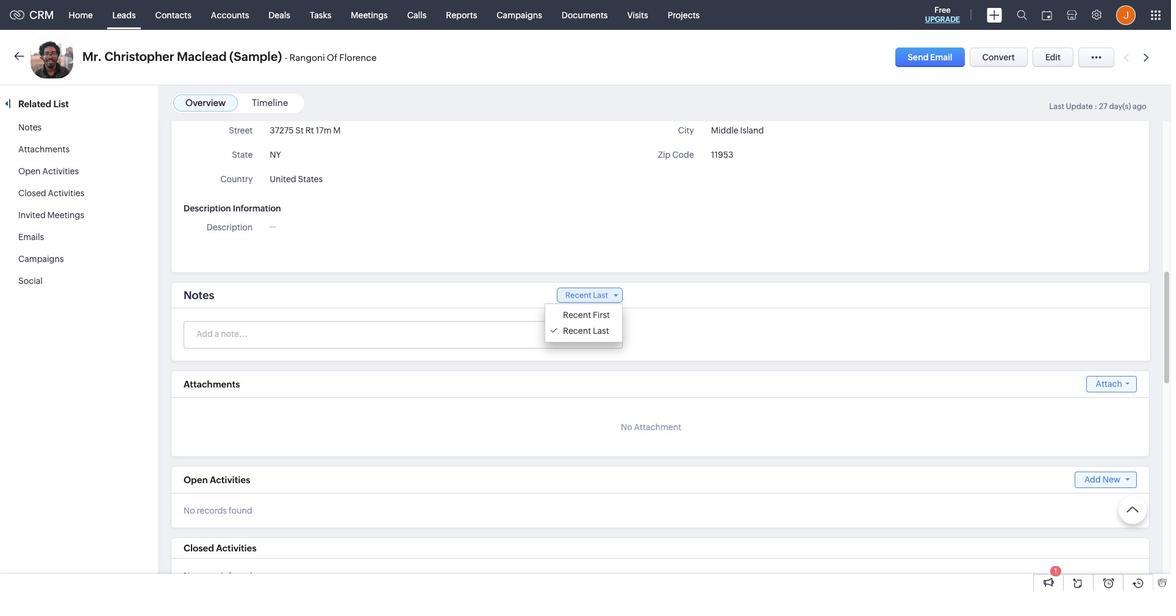 Task type: describe. For each thing, give the bounding box(es) containing it.
m
[[333, 126, 341, 135]]

attachment
[[634, 423, 682, 433]]

crm link
[[10, 9, 54, 21]]

first
[[593, 311, 610, 320]]

accounts
[[211, 10, 249, 20]]

christopher
[[104, 49, 174, 63]]

united
[[270, 175, 296, 184]]

closed activities link
[[18, 189, 84, 198]]

no for attachments
[[621, 423, 633, 433]]

attachments link
[[18, 145, 70, 154]]

0 vertical spatial notes
[[18, 123, 42, 132]]

accounts link
[[201, 0, 259, 30]]

add
[[1085, 475, 1101, 485]]

2 vertical spatial recent
[[563, 327, 591, 336]]

open activities link
[[18, 167, 79, 176]]

email
[[931, 52, 953, 62]]

free
[[935, 5, 951, 15]]

calls
[[408, 10, 427, 20]]

Add a note... field
[[184, 328, 622, 341]]

attach link
[[1087, 377, 1138, 393]]

37275
[[270, 126, 294, 135]]

next record image
[[1144, 53, 1152, 61]]

edit
[[1046, 52, 1061, 62]]

campaigns inside "campaigns" link
[[497, 10, 542, 20]]

0 vertical spatial recent
[[566, 291, 592, 300]]

0 vertical spatial open activities
[[18, 167, 79, 176]]

visits link
[[618, 0, 658, 30]]

maclead
[[177, 49, 227, 63]]

attach
[[1096, 380, 1123, 389]]

contacts link
[[146, 0, 201, 30]]

crm
[[29, 9, 54, 21]]

records
[[197, 507, 227, 516]]

edit button
[[1033, 48, 1074, 67]]

create menu element
[[980, 0, 1010, 30]]

no records found
[[184, 507, 252, 516]]

description for description information
[[184, 204, 231, 214]]

0 vertical spatial attachments
[[18, 145, 70, 154]]

previous record image
[[1124, 53, 1130, 61]]

0 horizontal spatial campaigns
[[18, 254, 64, 264]]

1 horizontal spatial closed activities
[[184, 544, 257, 554]]

add new
[[1085, 475, 1121, 485]]

contacts
[[155, 10, 192, 20]]

activities up 'invited meetings' 'link'
[[48, 189, 84, 198]]

convert
[[983, 52, 1015, 62]]

1 vertical spatial recent last
[[563, 327, 609, 336]]

2 vertical spatial last
[[593, 327, 609, 336]]

mr.
[[82, 49, 102, 63]]

leads
[[112, 10, 136, 20]]

list
[[53, 99, 69, 109]]

1 vertical spatial open activities
[[184, 475, 250, 486]]

profile image
[[1117, 5, 1136, 25]]

notes link
[[18, 123, 42, 132]]

social
[[18, 276, 43, 286]]

emails
[[18, 233, 44, 242]]

search element
[[1010, 0, 1035, 30]]

activities up the found
[[210, 475, 250, 486]]

related list
[[18, 99, 71, 109]]

no attachment
[[621, 423, 682, 433]]

middle island
[[711, 126, 764, 135]]

meetings link
[[341, 0, 398, 30]]

emails link
[[18, 233, 44, 242]]

activities down the found
[[216, 544, 257, 554]]

send email
[[908, 52, 953, 62]]

tasks
[[310, 10, 332, 20]]

island
[[741, 126, 764, 135]]

rt
[[306, 126, 314, 135]]

free upgrade
[[926, 5, 961, 24]]

timeline
[[252, 98, 288, 108]]

37275 st rt 17m m
[[270, 126, 341, 135]]

related
[[18, 99, 51, 109]]

0 horizontal spatial open
[[18, 167, 41, 176]]

home
[[69, 10, 93, 20]]

timeline link
[[252, 98, 288, 108]]

code
[[673, 150, 694, 160]]

leads link
[[103, 0, 146, 30]]

home link
[[59, 0, 103, 30]]

1 vertical spatial open
[[184, 475, 208, 486]]



Task type: vqa. For each thing, say whether or not it's contained in the screenshot.
Maclead at top left
yes



Task type: locate. For each thing, give the bounding box(es) containing it.
recent first
[[563, 311, 610, 320]]

reports
[[446, 10, 477, 20]]

description down the description information
[[207, 223, 253, 233]]

1 vertical spatial no
[[184, 507, 195, 516]]

recent
[[566, 291, 592, 300], [563, 311, 591, 320], [563, 327, 591, 336]]

country
[[220, 175, 253, 184]]

last left update
[[1050, 102, 1065, 111]]

0 vertical spatial description
[[184, 204, 231, 214]]

information
[[233, 204, 281, 214]]

17m
[[316, 126, 332, 135]]

closed activities down no records found
[[184, 544, 257, 554]]

last up first
[[593, 291, 608, 300]]

send
[[908, 52, 929, 62]]

zip
[[658, 150, 671, 160]]

no left records
[[184, 507, 195, 516]]

of
[[327, 52, 338, 63]]

overview
[[186, 98, 226, 108]]

st
[[296, 126, 304, 135]]

city
[[678, 126, 694, 135]]

recent left first
[[563, 311, 591, 320]]

closed down records
[[184, 544, 214, 554]]

new
[[1103, 475, 1121, 485]]

closed
[[18, 189, 46, 198], [184, 544, 214, 554]]

campaigns link right the reports on the top left
[[487, 0, 552, 30]]

profile element
[[1109, 0, 1144, 30]]

found
[[229, 507, 252, 516]]

1 horizontal spatial attachments
[[184, 380, 240, 390]]

:
[[1095, 102, 1098, 111]]

description down country
[[184, 204, 231, 214]]

invited meetings
[[18, 211, 84, 220]]

day(s)
[[1110, 102, 1132, 111]]

campaigns down emails link
[[18, 254, 64, 264]]

meetings down closed activities link
[[47, 211, 84, 220]]

0 horizontal spatial open activities
[[18, 167, 79, 176]]

closed up invited
[[18, 189, 46, 198]]

activities
[[42, 167, 79, 176], [48, 189, 84, 198], [210, 475, 250, 486], [216, 544, 257, 554]]

states
[[298, 175, 323, 184]]

last update : 27 day(s) ago
[[1050, 102, 1147, 111]]

closed activities
[[18, 189, 84, 198], [184, 544, 257, 554]]

state
[[232, 150, 253, 160]]

0 horizontal spatial campaigns link
[[18, 254, 64, 264]]

open up records
[[184, 475, 208, 486]]

update
[[1067, 102, 1094, 111]]

0 horizontal spatial meetings
[[47, 211, 84, 220]]

1 horizontal spatial no
[[621, 423, 633, 433]]

campaigns link
[[487, 0, 552, 30], [18, 254, 64, 264]]

0 vertical spatial meetings
[[351, 10, 388, 20]]

campaigns right the reports on the top left
[[497, 10, 542, 20]]

0 horizontal spatial closed
[[18, 189, 46, 198]]

overview link
[[186, 98, 226, 108]]

0 horizontal spatial no
[[184, 507, 195, 516]]

social link
[[18, 276, 43, 286]]

11953
[[711, 150, 734, 160]]

meetings
[[351, 10, 388, 20], [47, 211, 84, 220]]

invited meetings link
[[18, 211, 84, 220]]

0 vertical spatial recent last
[[566, 291, 608, 300]]

1 horizontal spatial campaigns link
[[487, 0, 552, 30]]

1 horizontal spatial open activities
[[184, 475, 250, 486]]

meetings up florence
[[351, 10, 388, 20]]

1 vertical spatial meetings
[[47, 211, 84, 220]]

0 horizontal spatial notes
[[18, 123, 42, 132]]

create menu image
[[987, 8, 1003, 22]]

ago
[[1133, 102, 1147, 111]]

1 vertical spatial description
[[207, 223, 253, 233]]

0 vertical spatial no
[[621, 423, 633, 433]]

0 horizontal spatial closed activities
[[18, 189, 84, 198]]

documents link
[[552, 0, 618, 30]]

open activities up closed activities link
[[18, 167, 79, 176]]

0 vertical spatial campaigns
[[497, 10, 542, 20]]

reports link
[[437, 0, 487, 30]]

ny
[[270, 150, 281, 160]]

1 vertical spatial closed
[[184, 544, 214, 554]]

description for description
[[207, 223, 253, 233]]

0 vertical spatial closed
[[18, 189, 46, 198]]

1 horizontal spatial open
[[184, 475, 208, 486]]

0 vertical spatial open
[[18, 167, 41, 176]]

recent last down recent first
[[563, 327, 609, 336]]

no
[[621, 423, 633, 433], [184, 507, 195, 516]]

closed activities up 'invited meetings' 'link'
[[18, 189, 84, 198]]

last down first
[[593, 327, 609, 336]]

recent last up recent first
[[566, 291, 608, 300]]

notes
[[18, 123, 42, 132], [184, 289, 214, 302]]

1 vertical spatial notes
[[184, 289, 214, 302]]

1 horizontal spatial meetings
[[351, 10, 388, 20]]

calendar image
[[1042, 10, 1053, 20]]

1 vertical spatial campaigns link
[[18, 254, 64, 264]]

0 vertical spatial campaigns link
[[487, 0, 552, 30]]

0 vertical spatial last
[[1050, 102, 1065, 111]]

description
[[184, 204, 231, 214], [207, 223, 253, 233]]

campaigns link down emails link
[[18, 254, 64, 264]]

0 horizontal spatial attachments
[[18, 145, 70, 154]]

1 horizontal spatial campaigns
[[497, 10, 542, 20]]

invited
[[18, 211, 46, 220]]

street
[[229, 126, 253, 135]]

recent down recent first
[[563, 327, 591, 336]]

upgrade
[[926, 15, 961, 24]]

united states
[[270, 175, 323, 184]]

1 vertical spatial closed activities
[[184, 544, 257, 554]]

description information
[[184, 204, 281, 214]]

convert button
[[970, 48, 1028, 67]]

1 horizontal spatial notes
[[184, 289, 214, 302]]

deals link
[[259, 0, 300, 30]]

calls link
[[398, 0, 437, 30]]

tasks link
[[300, 0, 341, 30]]

projects
[[668, 10, 700, 20]]

open down attachments link at the left
[[18, 167, 41, 176]]

1
[[1055, 568, 1058, 575]]

(sample)
[[229, 49, 282, 63]]

1 vertical spatial recent
[[563, 311, 591, 320]]

documents
[[562, 10, 608, 20]]

deals
[[269, 10, 290, 20]]

visits
[[628, 10, 649, 20]]

1 horizontal spatial closed
[[184, 544, 214, 554]]

27
[[1100, 102, 1108, 111]]

no left the attachment
[[621, 423, 633, 433]]

projects link
[[658, 0, 710, 30]]

0 vertical spatial closed activities
[[18, 189, 84, 198]]

open activities up no records found
[[184, 475, 250, 486]]

activities up closed activities link
[[42, 167, 79, 176]]

1 vertical spatial campaigns
[[18, 254, 64, 264]]

1 vertical spatial attachments
[[184, 380, 240, 390]]

recent up recent first
[[566, 291, 592, 300]]

florence
[[340, 52, 377, 63]]

mr. christopher maclead (sample) - rangoni of florence
[[82, 49, 377, 63]]

1 vertical spatial last
[[593, 291, 608, 300]]

open
[[18, 167, 41, 176], [184, 475, 208, 486]]

search image
[[1017, 10, 1028, 20]]

no for open activities
[[184, 507, 195, 516]]

rangoni
[[290, 52, 325, 63]]

send email button
[[896, 48, 965, 67]]



